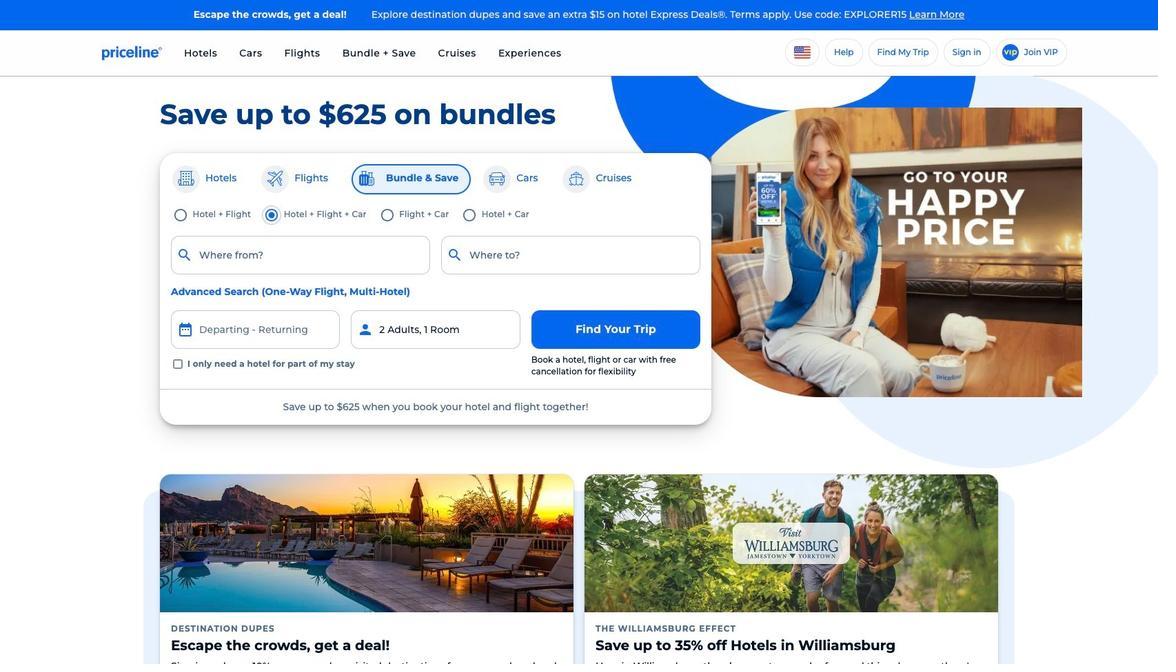 Task type: vqa. For each thing, say whether or not it's contained in the screenshot.
En Us image at the top of the page
yes



Task type: describe. For each thing, give the bounding box(es) containing it.
Where from? field
[[171, 236, 430, 274]]

priceline.com home image
[[102, 45, 162, 60]]

en us image
[[795, 46, 811, 58]]

vip badge icon image
[[1003, 44, 1019, 60]]

Where to? field
[[441, 236, 701, 274]]

types of travel tab list
[[171, 164, 701, 194]]



Task type: locate. For each thing, give the bounding box(es) containing it.
none field where to?
[[441, 236, 701, 274]]

None field
[[171, 236, 430, 274], [441, 236, 701, 274]]

none field where from?
[[171, 236, 430, 274]]

0 horizontal spatial none field
[[171, 236, 430, 274]]

1 none field from the left
[[171, 236, 430, 274]]

1 horizontal spatial none field
[[441, 236, 701, 274]]

None button
[[171, 310, 340, 349]]

2 none field from the left
[[441, 236, 701, 274]]



